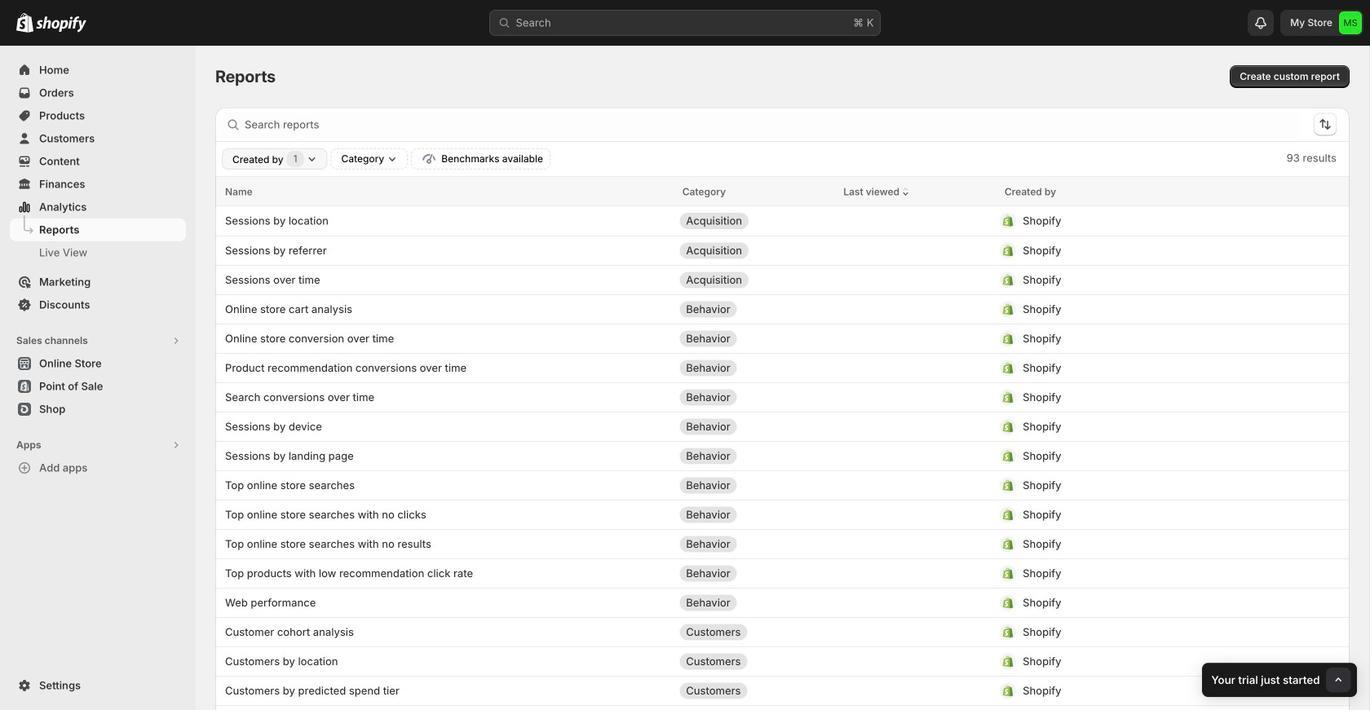 Task type: describe. For each thing, give the bounding box(es) containing it.
17 row from the top
[[215, 647, 1350, 676]]

2 row from the top
[[215, 206, 1350, 236]]

11 row from the top
[[215, 471, 1350, 500]]

0 horizontal spatial shopify image
[[16, 13, 33, 32]]

list of reports table
[[215, 177, 1350, 710]]

19 row from the top
[[215, 706, 1350, 710]]

my store image
[[1339, 11, 1362, 34]]

12 row from the top
[[215, 500, 1350, 529]]

18 row from the top
[[215, 676, 1350, 706]]

1 row from the top
[[215, 177, 1350, 206]]

7 row from the top
[[215, 353, 1350, 383]]

16 row from the top
[[215, 618, 1350, 647]]



Task type: locate. For each thing, give the bounding box(es) containing it.
3 row from the top
[[215, 236, 1350, 265]]

1 horizontal spatial shopify image
[[36, 16, 86, 32]]

13 row from the top
[[215, 529, 1350, 559]]

9 row from the top
[[215, 412, 1350, 441]]

6 row from the top
[[215, 324, 1350, 353]]

10 row from the top
[[215, 441, 1350, 471]]

cell
[[680, 208, 827, 234], [1000, 208, 1295, 234], [680, 238, 827, 264], [1000, 238, 1295, 264], [680, 267, 827, 293], [1000, 267, 1295, 293], [680, 297, 827, 323], [1000, 297, 1295, 323], [680, 326, 827, 352], [1000, 326, 1295, 352], [680, 355, 827, 381], [1000, 355, 1295, 381], [680, 385, 827, 411], [1000, 385, 1295, 411], [680, 414, 827, 440], [1000, 414, 1295, 440], [680, 443, 827, 469], [1000, 443, 1295, 469], [680, 473, 827, 499], [1000, 473, 1295, 499], [680, 502, 827, 528], [1000, 502, 1295, 528], [680, 531, 827, 558], [1000, 531, 1295, 558], [680, 561, 827, 587], [1000, 561, 1295, 587], [680, 590, 827, 616], [1000, 590, 1295, 616], [680, 620, 827, 646], [1000, 620, 1295, 646], [680, 649, 827, 675], [1000, 649, 1295, 675], [680, 678, 827, 704], [1000, 678, 1295, 704], [1000, 708, 1295, 710]]

Search reports text field
[[245, 112, 1301, 138]]

14 row from the top
[[215, 559, 1350, 588]]

shopify image
[[16, 13, 33, 32], [36, 16, 86, 32]]

4 row from the top
[[215, 265, 1350, 294]]

5 row from the top
[[215, 294, 1350, 324]]

15 row from the top
[[215, 588, 1350, 618]]

8 row from the top
[[215, 383, 1350, 412]]

row
[[215, 177, 1350, 206], [215, 206, 1350, 236], [215, 236, 1350, 265], [215, 265, 1350, 294], [215, 294, 1350, 324], [215, 324, 1350, 353], [215, 353, 1350, 383], [215, 383, 1350, 412], [215, 412, 1350, 441], [215, 441, 1350, 471], [215, 471, 1350, 500], [215, 500, 1350, 529], [215, 529, 1350, 559], [215, 559, 1350, 588], [215, 588, 1350, 618], [215, 618, 1350, 647], [215, 647, 1350, 676], [215, 676, 1350, 706], [215, 706, 1350, 710]]



Task type: vqa. For each thing, say whether or not it's contained in the screenshot.
fourth 'row' from the bottom
yes



